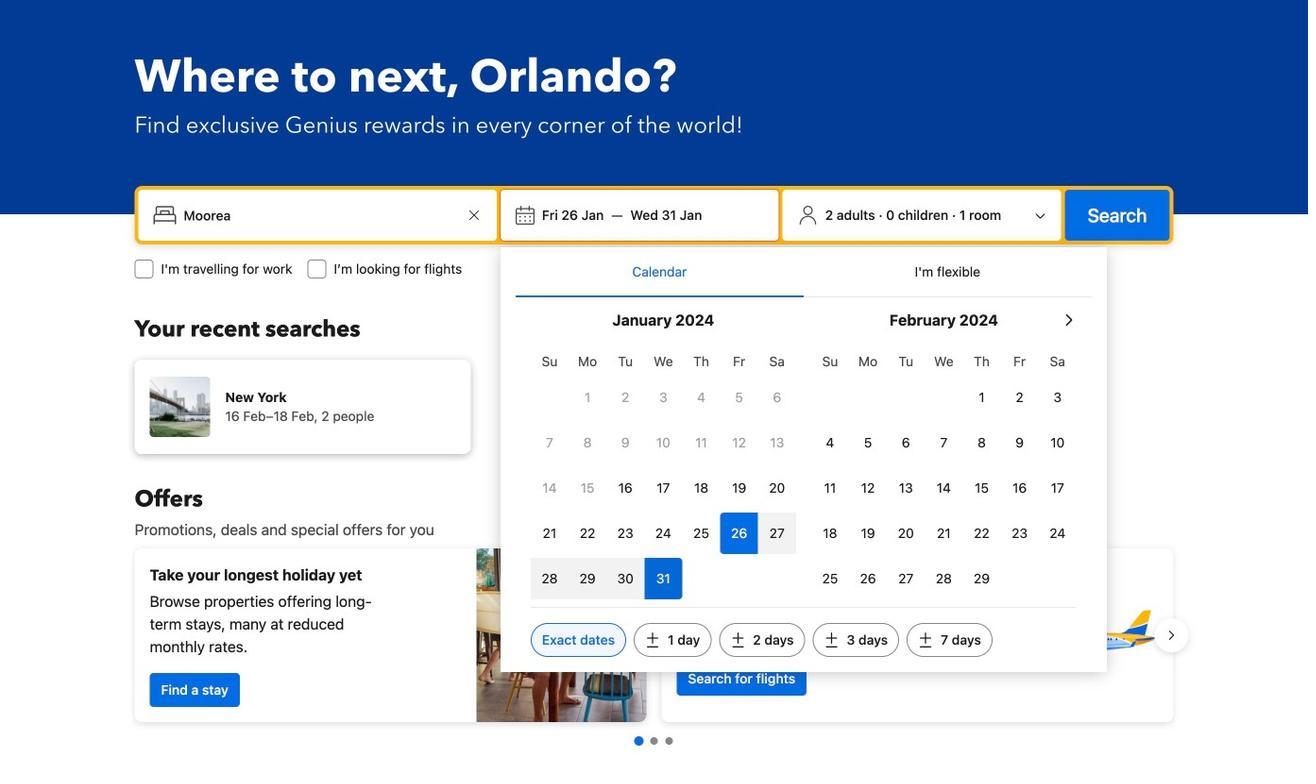 Task type: vqa. For each thing, say whether or not it's contained in the screenshot.
29 January 2024 checkbox
yes



Task type: locate. For each thing, give the bounding box(es) containing it.
20 January 2024 checkbox
[[758, 468, 796, 509]]

15 February 2024 checkbox
[[963, 468, 1001, 509]]

4 February 2024 checkbox
[[811, 422, 849, 464]]

19 February 2024 checkbox
[[849, 513, 887, 554]]

3 February 2024 checkbox
[[1039, 377, 1077, 418]]

16 January 2024 checkbox
[[607, 468, 644, 509]]

25 February 2024 checkbox
[[811, 558, 849, 600]]

take your longest holiday yet image
[[477, 549, 647, 723]]

10 January 2024 checkbox
[[644, 422, 682, 464]]

grid
[[531, 343, 796, 600], [811, 343, 1077, 600]]

cell
[[720, 509, 758, 554], [758, 509, 796, 554], [531, 554, 569, 600], [569, 554, 607, 600], [607, 554, 644, 600], [644, 554, 682, 600]]

28 January 2024 checkbox
[[531, 558, 569, 600]]

11 January 2024 checkbox
[[682, 422, 720, 464]]

fly away to your dream holiday image
[[1026, 570, 1158, 702]]

21 February 2024 checkbox
[[925, 513, 963, 554]]

5 January 2024 checkbox
[[720, 377, 758, 418]]

23 February 2024 checkbox
[[1001, 513, 1039, 554]]

22 January 2024 checkbox
[[569, 513, 607, 554]]

27 February 2024 checkbox
[[887, 558, 925, 600]]

8 February 2024 checkbox
[[963, 422, 1001, 464]]

3 January 2024 checkbox
[[644, 377, 682, 418]]

25 January 2024 checkbox
[[682, 513, 720, 554]]

26 February 2024 checkbox
[[849, 558, 887, 600]]

24 February 2024 checkbox
[[1039, 513, 1077, 554]]

region
[[119, 541, 1189, 730]]

Where are you going? field
[[176, 198, 463, 232]]

6 February 2024 checkbox
[[887, 422, 925, 464]]

0 horizontal spatial grid
[[531, 343, 796, 600]]

14 January 2024 checkbox
[[531, 468, 569, 509]]

24 January 2024 checkbox
[[644, 513, 682, 554]]

1 horizontal spatial grid
[[811, 343, 1077, 600]]

1 grid from the left
[[531, 343, 796, 600]]

15 January 2024 checkbox
[[569, 468, 607, 509]]

2 grid from the left
[[811, 343, 1077, 600]]

2 January 2024 checkbox
[[607, 377, 644, 418]]

16 February 2024 checkbox
[[1001, 468, 1039, 509]]

progress bar
[[634, 737, 673, 746]]

tab list
[[516, 247, 1092, 298]]



Task type: describe. For each thing, give the bounding box(es) containing it.
9 January 2024 checkbox
[[607, 422, 644, 464]]

13 January 2024 checkbox
[[758, 422, 796, 464]]

6 January 2024 checkbox
[[758, 377, 796, 418]]

11 February 2024 checkbox
[[811, 468, 849, 509]]

31 January 2024 checkbox
[[644, 558, 682, 600]]

1 February 2024 checkbox
[[963, 377, 1001, 418]]

12 February 2024 checkbox
[[849, 468, 887, 509]]

7 February 2024 checkbox
[[925, 422, 963, 464]]

23 January 2024 checkbox
[[607, 513, 644, 554]]

28 February 2024 checkbox
[[925, 558, 963, 600]]

22 February 2024 checkbox
[[963, 513, 1001, 554]]

10 February 2024 checkbox
[[1039, 422, 1077, 464]]

30 January 2024 checkbox
[[607, 558, 644, 600]]

26 January 2024 checkbox
[[720, 513, 758, 554]]

17 February 2024 checkbox
[[1039, 468, 1077, 509]]

29 January 2024 checkbox
[[569, 558, 607, 600]]

18 February 2024 checkbox
[[811, 513, 849, 554]]

14 February 2024 checkbox
[[925, 468, 963, 509]]

7 January 2024 checkbox
[[531, 422, 569, 464]]

29 February 2024 checkbox
[[963, 558, 1001, 600]]

13 February 2024 checkbox
[[887, 468, 925, 509]]

12 January 2024 checkbox
[[720, 422, 758, 464]]

19 January 2024 checkbox
[[720, 468, 758, 509]]

5 February 2024 checkbox
[[849, 422, 887, 464]]

8 January 2024 checkbox
[[569, 422, 607, 464]]

18 January 2024 checkbox
[[682, 468, 720, 509]]

1 January 2024 checkbox
[[569, 377, 607, 418]]

4 January 2024 checkbox
[[682, 377, 720, 418]]

27 January 2024 checkbox
[[758, 513, 796, 554]]

21 January 2024 checkbox
[[531, 513, 569, 554]]

17 January 2024 checkbox
[[644, 468, 682, 509]]

9 February 2024 checkbox
[[1001, 422, 1039, 464]]

20 February 2024 checkbox
[[887, 513, 925, 554]]

2 February 2024 checkbox
[[1001, 377, 1039, 418]]



